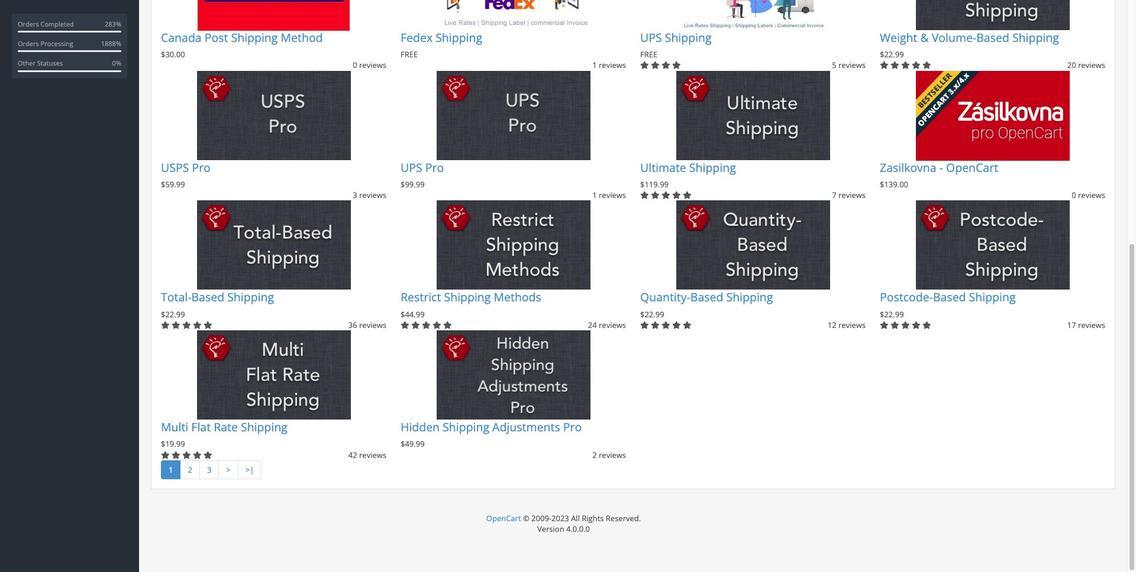 Task type: vqa. For each thing, say whether or not it's contained in the screenshot.
36 reviews
yes



Task type: describe. For each thing, give the bounding box(es) containing it.
multi
[[161, 420, 188, 436]]

multi flat rate shipping $19.99
[[161, 420, 288, 450]]

42
[[348, 450, 357, 461]]

adjustments
[[492, 420, 560, 436]]

$99.99
[[401, 179, 425, 190]]

ups for ups pro
[[401, 160, 422, 175]]

ups shipping free
[[640, 29, 712, 60]]

reviews inside hidden shipping adjustments pro $49.99 2 reviews
[[599, 450, 626, 461]]

opencart link
[[486, 514, 521, 524]]

canada post shipping method image
[[197, 0, 351, 31]]

reviews for ups pro
[[599, 190, 626, 201]]

3 for 3
[[207, 465, 211, 476]]

24
[[588, 320, 597, 331]]

ultimate
[[640, 160, 686, 175]]

restrict shipping methods link
[[401, 290, 541, 306]]

ultimate shipping $119.99
[[640, 160, 736, 190]]

rights
[[582, 514, 604, 524]]

20
[[1068, 60, 1076, 71]]

all
[[571, 514, 580, 524]]

reviews for multi flat rate shipping
[[359, 450, 386, 461]]

©
[[523, 514, 530, 524]]

total-based shipping image
[[197, 201, 351, 291]]

postcode-based shipping link
[[880, 290, 1016, 306]]

method
[[281, 29, 323, 45]]

1 reviews for pro
[[593, 190, 626, 201]]

reviews for total-based shipping
[[359, 320, 386, 331]]

ultimate shipping link
[[640, 160, 736, 175]]

ups shipping link
[[640, 29, 712, 45]]

ups shipping image
[[676, 0, 830, 31]]

statuses
[[37, 59, 63, 68]]

zasilkovna - opencart link
[[880, 160, 998, 175]]

24 reviews
[[588, 320, 626, 331]]

17
[[1068, 320, 1076, 331]]

canada
[[161, 29, 202, 45]]

methods
[[494, 290, 541, 306]]

&
[[921, 29, 929, 45]]

$139.00
[[880, 179, 908, 190]]

17 reviews
[[1068, 320, 1106, 331]]

usps pro $59.99
[[161, 160, 211, 190]]

1 for fedex shipping
[[593, 60, 597, 71]]

fedex
[[401, 29, 433, 45]]

reviews for zasilkovna - opencart
[[1078, 190, 1106, 201]]

$49.99
[[401, 439, 425, 450]]

3 for 3 reviews
[[353, 190, 357, 201]]

restrict shipping methods image
[[436, 201, 590, 291]]

reviews for weight & volume-based shipping
[[1078, 60, 1106, 71]]

3 link
[[199, 461, 219, 480]]

reviews for fedex shipping
[[599, 60, 626, 71]]

orders completed
[[18, 19, 74, 28]]

ups pro $99.99
[[401, 160, 444, 190]]

reviews for ultimate shipping
[[839, 190, 866, 201]]

pro for ups pro
[[425, 160, 444, 175]]

$22.99 for total-based shipping
[[161, 309, 185, 320]]

postcode-
[[880, 290, 933, 306]]

based inside weight & volume-based shipping $22.99
[[977, 29, 1010, 45]]

rate
[[214, 420, 238, 436]]

12 reviews
[[828, 320, 866, 331]]

shipping inside canada post shipping method $30.00
[[231, 29, 278, 45]]

processing
[[41, 39, 73, 48]]

opencart inside zasilkovna - opencart $139.00
[[946, 160, 998, 175]]

$22.99 inside weight & volume-based shipping $22.99
[[880, 49, 904, 60]]

2009-
[[532, 514, 552, 524]]

other statuses
[[18, 59, 63, 68]]

shipping inside ups shipping free
[[665, 29, 712, 45]]

7 reviews
[[832, 190, 866, 201]]

$19.99
[[161, 439, 185, 450]]

zasilkovna - opencart image
[[916, 71, 1070, 161]]

1888%
[[101, 39, 121, 48]]

opencart inside opencart © 2009-2023 all rights reserved. version 4.0.0.0
[[486, 514, 521, 524]]

free for fedex shipping
[[401, 49, 418, 60]]

2 link
[[180, 461, 200, 480]]

canada post shipping method $30.00
[[161, 29, 323, 60]]

shipping inside 'total-based shipping $22.99'
[[227, 290, 274, 306]]

1 reviews for shipping
[[593, 60, 626, 71]]

283%
[[105, 19, 121, 28]]

hidden shipping adjustments pro link
[[401, 420, 582, 436]]

volume-
[[932, 29, 977, 45]]

orders processing
[[18, 39, 73, 48]]

ultimate shipping image
[[676, 71, 830, 161]]

restrict shipping methods $44.99
[[401, 290, 541, 320]]

5
[[832, 60, 837, 71]]

$59.99
[[161, 179, 185, 190]]

reviews for ups shipping
[[839, 60, 866, 71]]

weight & volume-based shipping image
[[916, 0, 1070, 31]]

total-based shipping $22.99
[[161, 290, 274, 320]]

ups pro image
[[436, 71, 590, 161]]

reviews for postcode-based shipping
[[1078, 320, 1106, 331]]

1 for ups pro
[[593, 190, 597, 201]]

quantity-based shipping link
[[640, 290, 773, 306]]

12
[[828, 320, 837, 331]]

opencart © 2009-2023 all rights reserved. version 4.0.0.0
[[486, 514, 641, 535]]

shipping inside weight & volume-based shipping $22.99
[[1013, 29, 1059, 45]]



Task type: locate. For each thing, give the bounding box(es) containing it.
usps pro link
[[161, 160, 211, 175]]

multi flat rate shipping link
[[161, 420, 288, 436]]

0 horizontal spatial free
[[401, 49, 418, 60]]

shipping inside quantity-based shipping $22.99
[[726, 290, 773, 306]]

1 vertical spatial 1
[[593, 190, 597, 201]]

3 reviews
[[353, 190, 386, 201]]

shipping inside 'ultimate shipping $119.99'
[[689, 160, 736, 175]]

0 for zasilkovna - opencart
[[1072, 190, 1076, 201]]

1 horizontal spatial opencart
[[946, 160, 998, 175]]

1 horizontal spatial ups
[[640, 29, 662, 45]]

20 reviews
[[1068, 60, 1106, 71]]

hidden
[[401, 420, 440, 436]]

>|
[[245, 465, 254, 476]]

>
[[226, 465, 231, 476]]

reviews for usps pro
[[359, 190, 386, 201]]

fedex shipping image
[[436, 0, 590, 31]]

1 free from the left
[[401, 49, 418, 60]]

2 free from the left
[[640, 49, 658, 60]]

0 reviews
[[353, 60, 386, 71], [1072, 190, 1106, 201]]

>| link
[[238, 461, 262, 480]]

based inside postcode-based shipping $22.99
[[933, 290, 966, 306]]

0
[[353, 60, 357, 71], [1072, 190, 1076, 201]]

36
[[348, 320, 357, 331]]

usps pro image
[[197, 71, 351, 161]]

$22.99 down weight
[[880, 49, 904, 60]]

version
[[537, 524, 564, 535]]

free inside ups shipping free
[[640, 49, 658, 60]]

$44.99
[[401, 309, 425, 320]]

0 vertical spatial 0
[[353, 60, 357, 71]]

postcode-based shipping $22.99
[[880, 290, 1016, 320]]

0 vertical spatial ups
[[640, 29, 662, 45]]

1 horizontal spatial 0 reviews
[[1072, 190, 1106, 201]]

quantity-
[[640, 290, 691, 306]]

1 vertical spatial orders
[[18, 39, 39, 48]]

zasilkovna
[[880, 160, 937, 175]]

orders
[[18, 19, 39, 28], [18, 39, 39, 48]]

36 reviews
[[348, 320, 386, 331]]

free for ups shipping
[[640, 49, 658, 60]]

free
[[401, 49, 418, 60], [640, 49, 658, 60]]

$22.99 inside 'total-based shipping $22.99'
[[161, 309, 185, 320]]

zasilkovna - opencart $139.00
[[880, 160, 998, 190]]

based inside 'total-based shipping $22.99'
[[191, 290, 224, 306]]

$22.99
[[880, 49, 904, 60], [161, 309, 185, 320], [640, 309, 664, 320], [880, 309, 904, 320]]

shipping inside fedex shipping free
[[436, 29, 482, 45]]

1 vertical spatial ups
[[401, 160, 422, 175]]

based
[[977, 29, 1010, 45], [191, 290, 224, 306], [691, 290, 723, 306], [933, 290, 966, 306]]

shipping inside postcode-based shipping $22.99
[[969, 290, 1016, 306]]

reviews for quantity-based shipping
[[839, 320, 866, 331]]

1
[[593, 60, 597, 71], [593, 190, 597, 201], [169, 465, 173, 476]]

pro inside "ups pro $99.99"
[[425, 160, 444, 175]]

hidden shipping adjustments pro $49.99 2 reviews
[[401, 420, 626, 461]]

usps
[[161, 160, 189, 175]]

0 horizontal spatial 0 reviews
[[353, 60, 386, 71]]

canada post shipping method link
[[161, 29, 323, 45]]

2023
[[552, 514, 569, 524]]

0 horizontal spatial opencart
[[486, 514, 521, 524]]

2
[[593, 450, 597, 461], [188, 465, 192, 476]]

orders for orders processing
[[18, 39, 39, 48]]

0 vertical spatial 0 reviews
[[353, 60, 386, 71]]

0 horizontal spatial pro
[[192, 160, 211, 175]]

ups for ups shipping
[[640, 29, 662, 45]]

$22.99 inside postcode-based shipping $22.99
[[880, 309, 904, 320]]

0 reviews for canada post shipping method
[[353, 60, 386, 71]]

ups inside "ups pro $99.99"
[[401, 160, 422, 175]]

reserved.
[[606, 514, 641, 524]]

pro inside usps pro $59.99
[[192, 160, 211, 175]]

-
[[940, 160, 943, 175]]

ups inside ups shipping free
[[640, 29, 662, 45]]

shipping inside the multi flat rate shipping $19.99
[[241, 420, 288, 436]]

0 horizontal spatial 2
[[188, 465, 192, 476]]

reviews for canada post shipping method
[[359, 60, 386, 71]]

opencart left ©
[[486, 514, 521, 524]]

0 for canada post shipping method
[[353, 60, 357, 71]]

2 vertical spatial 1
[[169, 465, 173, 476]]

5 reviews
[[832, 60, 866, 71]]

2 inside hidden shipping adjustments pro $49.99 2 reviews
[[593, 450, 597, 461]]

multi flat rate shipping image
[[197, 331, 351, 421]]

1 vertical spatial 3
[[207, 465, 211, 476]]

total-based shipping link
[[161, 290, 274, 306]]

ups
[[640, 29, 662, 45], [401, 160, 422, 175]]

opencart right - in the right top of the page
[[946, 160, 998, 175]]

1 reviews
[[593, 60, 626, 71], [593, 190, 626, 201]]

$22.99 for postcode-based shipping
[[880, 309, 904, 320]]

orders up orders processing
[[18, 19, 39, 28]]

other
[[18, 59, 35, 68]]

star image
[[880, 62, 889, 69], [891, 62, 899, 69], [923, 62, 931, 69], [640, 192, 649, 199], [651, 192, 660, 199], [662, 192, 670, 199], [172, 322, 180, 330], [204, 322, 212, 330], [401, 322, 409, 330], [411, 322, 420, 330], [433, 322, 441, 330], [662, 322, 670, 330], [672, 322, 681, 330], [683, 322, 692, 330], [880, 322, 889, 330], [891, 322, 899, 330], [901, 322, 910, 330], [172, 452, 180, 460], [182, 452, 191, 460]]

weight
[[880, 29, 918, 45]]

pro inside hidden shipping adjustments pro $49.99 2 reviews
[[563, 420, 582, 436]]

orders up other
[[18, 39, 39, 48]]

1 horizontal spatial 3
[[353, 190, 357, 201]]

1 vertical spatial 2
[[188, 465, 192, 476]]

$22.99 down quantity-
[[640, 309, 664, 320]]

fedex shipping link
[[401, 29, 482, 45]]

postcode-based shipping image
[[916, 201, 1070, 291]]

$119.99
[[640, 179, 669, 190]]

free down ups shipping link
[[640, 49, 658, 60]]

based inside quantity-based shipping $22.99
[[691, 290, 723, 306]]

$22.99 for quantity-based shipping
[[640, 309, 664, 320]]

completed
[[41, 19, 74, 28]]

0 vertical spatial 1
[[593, 60, 597, 71]]

2 1 reviews from the top
[[593, 190, 626, 201]]

1 orders from the top
[[18, 19, 39, 28]]

post
[[205, 29, 228, 45]]

$22.99 inside quantity-based shipping $22.99
[[640, 309, 664, 320]]

1 1 reviews from the top
[[593, 60, 626, 71]]

1 vertical spatial 1 reviews
[[593, 190, 626, 201]]

based for total-based shipping
[[191, 290, 224, 306]]

1 horizontal spatial 0
[[1072, 190, 1076, 201]]

ups pro link
[[401, 160, 444, 175]]

quantity-based shipping image
[[676, 201, 830, 291]]

based for quantity-based shipping
[[691, 290, 723, 306]]

1 horizontal spatial pro
[[425, 160, 444, 175]]

shipping inside hidden shipping adjustments pro $49.99 2 reviews
[[443, 420, 489, 436]]

reviews
[[359, 60, 386, 71], [599, 60, 626, 71], [839, 60, 866, 71], [1078, 60, 1106, 71], [359, 190, 386, 201], [599, 190, 626, 201], [839, 190, 866, 201], [1078, 190, 1106, 201], [359, 320, 386, 331], [599, 320, 626, 331], [839, 320, 866, 331], [1078, 320, 1106, 331], [359, 450, 386, 461], [599, 450, 626, 461]]

1 horizontal spatial 2
[[593, 450, 597, 461]]

0 horizontal spatial 3
[[207, 465, 211, 476]]

shipping inside restrict shipping methods $44.99
[[444, 290, 491, 306]]

7
[[832, 190, 837, 201]]

star image
[[640, 62, 649, 69], [651, 62, 660, 69], [662, 62, 670, 69], [672, 62, 681, 69], [901, 62, 910, 69], [912, 62, 921, 69], [672, 192, 681, 199], [683, 192, 692, 199], [161, 322, 170, 330], [182, 322, 191, 330], [193, 322, 202, 330], [422, 322, 431, 330], [443, 322, 452, 330], [640, 322, 649, 330], [651, 322, 660, 330], [912, 322, 921, 330], [923, 322, 931, 330], [161, 452, 170, 460], [193, 452, 202, 460], [204, 452, 212, 460]]

0 vertical spatial 1 reviews
[[593, 60, 626, 71]]

$22.99 down postcode-
[[880, 309, 904, 320]]

total-
[[161, 290, 191, 306]]

4.0.0.0
[[566, 524, 590, 535]]

3
[[353, 190, 357, 201], [207, 465, 211, 476]]

1 vertical spatial opencart
[[486, 514, 521, 524]]

42 reviews
[[348, 450, 386, 461]]

pro
[[192, 160, 211, 175], [425, 160, 444, 175], [563, 420, 582, 436]]

flat
[[191, 420, 211, 436]]

pro for usps pro
[[192, 160, 211, 175]]

0%
[[112, 59, 121, 68]]

0 horizontal spatial ups
[[401, 160, 422, 175]]

free down fedex
[[401, 49, 418, 60]]

2 orders from the top
[[18, 39, 39, 48]]

> link
[[219, 461, 238, 480]]

0 horizontal spatial 0
[[353, 60, 357, 71]]

1 horizontal spatial free
[[640, 49, 658, 60]]

restrict
[[401, 290, 441, 306]]

fedex shipping free
[[401, 29, 482, 60]]

opencart
[[946, 160, 998, 175], [486, 514, 521, 524]]

$22.99 down the total-
[[161, 309, 185, 320]]

0 reviews for zasilkovna - opencart
[[1072, 190, 1106, 201]]

0 vertical spatial 2
[[593, 450, 597, 461]]

2 horizontal spatial pro
[[563, 420, 582, 436]]

orders for orders completed
[[18, 19, 39, 28]]

weight & volume-based shipping link
[[880, 29, 1059, 45]]

hidden shipping adjustments pro image
[[436, 331, 590, 421]]

reviews for restrict shipping methods
[[599, 320, 626, 331]]

$30.00
[[161, 49, 185, 60]]

based for postcode-based shipping
[[933, 290, 966, 306]]

0 vertical spatial orders
[[18, 19, 39, 28]]

0 vertical spatial 3
[[353, 190, 357, 201]]

quantity-based shipping $22.99
[[640, 290, 773, 320]]

1 vertical spatial 0
[[1072, 190, 1076, 201]]

free inside fedex shipping free
[[401, 49, 418, 60]]

weight & volume-based shipping $22.99
[[880, 29, 1059, 60]]

1 vertical spatial 0 reviews
[[1072, 190, 1106, 201]]

0 vertical spatial opencart
[[946, 160, 998, 175]]



